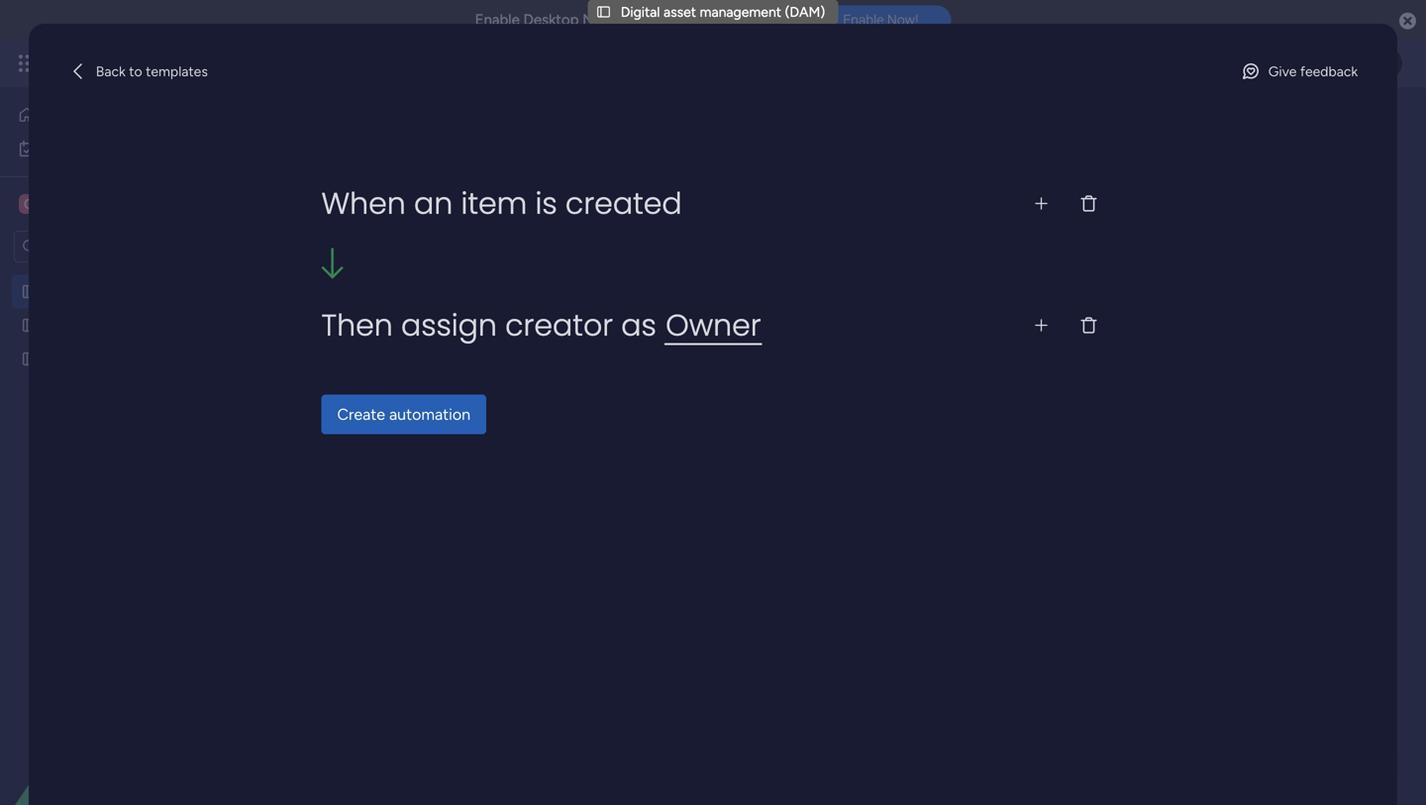 Task type: locate. For each thing, give the bounding box(es) containing it.
1 vertical spatial asset
[[341, 239, 373, 255]]

0 horizontal spatial asset
[[341, 239, 373, 255]]

then assign creator as owner
[[322, 304, 762, 346]]

workload
[[463, 186, 522, 203], [329, 308, 416, 333]]

1 vertical spatial management
[[200, 52, 308, 74]]

1 enable from the left
[[475, 11, 520, 29]]

enable
[[475, 11, 520, 29], [843, 12, 884, 28]]

management right work at left top
[[200, 52, 308, 74]]

Workload field
[[324, 308, 421, 333]]

when an item is created
[[322, 183, 682, 224]]

enable now!
[[843, 12, 919, 28]]

collaborative whiteboard button
[[537, 178, 710, 210]]

management right 'on'
[[700, 3, 782, 20]]

today
[[630, 312, 667, 329]]

option
[[0, 274, 253, 278]]

0 horizontal spatial workload
[[329, 308, 416, 333]]

management
[[700, 3, 782, 20], [200, 52, 308, 74]]

public board image down public board image
[[21, 350, 40, 369]]

w7
[[379, 387, 395, 400]]

created
[[566, 183, 682, 224]]

asset right new
[[341, 239, 373, 255]]

enable desktop notifications on this computer
[[475, 11, 795, 29]]

enable for enable now!
[[843, 12, 884, 28]]

0 vertical spatial management
[[700, 3, 782, 20]]

create
[[337, 405, 385, 424]]

new asset
[[308, 239, 373, 255]]

2 public board image from the top
[[21, 350, 40, 369]]

2 enable from the left
[[843, 12, 884, 28]]

0 vertical spatial public board image
[[21, 282, 40, 301]]

workload up w7
[[329, 308, 416, 333]]

0 horizontal spatial enable
[[475, 11, 520, 29]]

v2 collapse up image
[[311, 376, 329, 388]]

1 horizontal spatial enable
[[843, 12, 884, 28]]

asset right digital
[[664, 3, 697, 20]]

john smith image
[[1371, 48, 1403, 79]]

0 vertical spatial workload
[[463, 186, 522, 203]]

workload inside button
[[463, 186, 522, 203]]

public board image
[[21, 316, 40, 335]]

now!
[[888, 12, 919, 28]]

0 horizontal spatial management
[[200, 52, 308, 74]]

collaborative whiteboard
[[551, 186, 710, 203]]

list box
[[0, 271, 253, 644]]

1 horizontal spatial asset
[[664, 3, 697, 20]]

asset inside button
[[341, 239, 373, 255]]

new asset button
[[300, 231, 381, 263]]

desktop
[[524, 11, 579, 29]]

asset
[[664, 3, 697, 20], [341, 239, 373, 255]]

0 vertical spatial asset
[[664, 3, 697, 20]]

asset for digital
[[664, 3, 697, 20]]

item
[[461, 183, 527, 224]]

enable inside button
[[843, 12, 884, 28]]

feedback
[[1301, 63, 1359, 80]]

dapulse close image
[[1400, 11, 1417, 32]]

digital asset management (dam)
[[621, 3, 826, 20]]

enable left desktop
[[475, 11, 520, 29]]

public board image up public board image
[[21, 282, 40, 301]]

integrate
[[1058, 186, 1115, 203]]

main table button
[[300, 178, 412, 210]]

12
[[398, 387, 409, 400]]

1 vertical spatial workload
[[329, 308, 416, 333]]

1 vertical spatial public board image
[[21, 350, 40, 369]]

give feedback
[[1269, 63, 1359, 80]]

give feedback link
[[1233, 55, 1367, 87]]

1 horizontal spatial workload
[[463, 186, 522, 203]]

public board image
[[21, 282, 40, 301], [21, 350, 40, 369]]

integrate button
[[1024, 173, 1216, 215]]

give feedback button
[[1233, 55, 1367, 87]]

enable left now!
[[843, 12, 884, 28]]

1 horizontal spatial management
[[700, 3, 782, 20]]

workload right team
[[463, 186, 522, 203]]

assign
[[401, 304, 497, 346]]

then
[[322, 304, 393, 346]]



Task type: describe. For each thing, give the bounding box(es) containing it.
notifications
[[583, 11, 669, 29]]

whiteboard
[[637, 186, 710, 203]]

back
[[96, 63, 126, 80]]

this
[[697, 11, 723, 29]]

18
[[418, 387, 430, 400]]

back to templates button
[[60, 55, 216, 87]]

monday work management
[[88, 52, 308, 74]]

new
[[308, 239, 337, 255]]

table
[[364, 186, 397, 203]]

team workload button
[[412, 178, 537, 210]]

give
[[1269, 63, 1297, 80]]

team
[[426, 186, 460, 203]]

as
[[622, 304, 657, 346]]

owner
[[666, 304, 762, 346]]

(dam)
[[785, 3, 826, 20]]

select product image
[[18, 54, 38, 73]]

monday
[[88, 52, 156, 74]]

main table
[[331, 186, 397, 203]]

collaborative
[[551, 186, 634, 203]]

help image
[[1298, 54, 1318, 73]]

today button
[[621, 304, 676, 337]]

w7   12 - 18
[[379, 387, 430, 400]]

digital
[[621, 3, 660, 20]]

to
[[129, 63, 142, 80]]

search everything image
[[1254, 54, 1274, 73]]

when
[[322, 183, 406, 224]]

asset for new
[[341, 239, 373, 255]]

management for asset
[[700, 3, 782, 20]]

c
[[24, 196, 34, 213]]

automation
[[389, 405, 471, 424]]

is
[[536, 183, 558, 224]]

create automation
[[337, 405, 471, 424]]

on
[[673, 11, 693, 29]]

-
[[411, 387, 416, 400]]

team workload
[[426, 186, 522, 203]]

lottie animation element
[[0, 605, 253, 806]]

lottie animation image
[[0, 605, 253, 806]]

workload inside field
[[329, 308, 416, 333]]

create automation button
[[322, 395, 487, 434]]

back to templates
[[96, 63, 208, 80]]

c button
[[14, 187, 193, 221]]

enable for enable desktop notifications on this computer
[[475, 11, 520, 29]]

workspace image
[[19, 193, 39, 215]]

main
[[331, 186, 361, 203]]

work
[[160, 52, 196, 74]]

enable now! button
[[811, 5, 952, 35]]

templates
[[146, 63, 208, 80]]

management for work
[[200, 52, 308, 74]]

an
[[414, 183, 453, 224]]

computer
[[727, 11, 795, 29]]

creator
[[505, 304, 613, 346]]

1 public board image from the top
[[21, 282, 40, 301]]

weeks
[[695, 312, 736, 329]]



Task type: vqa. For each thing, say whether or not it's contained in the screenshot.
fri
no



